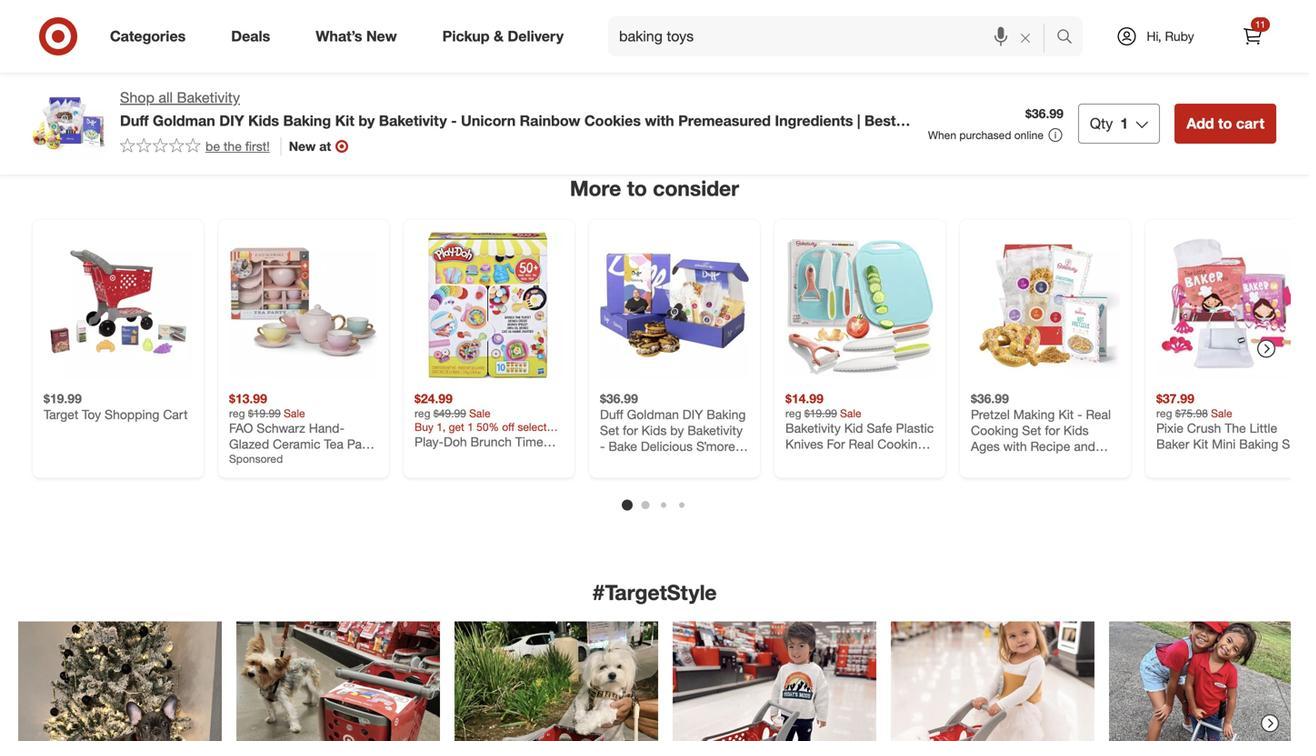 Task type: describe. For each thing, give the bounding box(es) containing it.
baketivity kid safe plastic knives for real cooking with cutting board, peeler for kitchen - knife set with blunt tip, dishwasher safe, bpa free image
[[786, 231, 935, 380]]

1 $36.99 link from the left
[[600, 231, 750, 454]]

$36.99 for pretzel making kit - real cooking set for kids ages with recipe and ingredients - kids baking set for girls & boys - great gift for family bonding image on the right of page
[[971, 391, 1010, 407]]

user image by @fendi_in_hawaii image
[[455, 622, 659, 741]]

the
[[224, 138, 242, 154]]

reg for $13.99
[[229, 407, 245, 420]]

1 vertical spatial new
[[289, 138, 316, 154]]

11
[[1256, 19, 1266, 30]]

best
[[865, 112, 896, 129]]

set inside $37.99 reg $75.98 sale pixie crush the little baker kit mini baking set for kids
[[1283, 436, 1302, 452]]

sale for $13.99
[[284, 407, 305, 420]]

- inside $13.99 reg $19.99 sale fao schwarz hand- glazed ceramic tea party set - 9pc
[[252, 452, 257, 468]]

|
[[858, 112, 861, 129]]

pretzel making kit - real cooking set for kids ages with recipe and ingredients - kids baking set for girls & boys - great gift for family bonding image
[[971, 231, 1121, 380]]

play-doh brunch time playset image
[[415, 231, 564, 380]]

baker
[[1157, 436, 1190, 452]]

duff
[[120, 112, 149, 129]]

1
[[1121, 115, 1129, 132]]

what's new link
[[300, 16, 420, 56]]

fun
[[169, 130, 194, 148]]

target
[[44, 407, 78, 423]]

premeasured
[[679, 112, 771, 129]]

toy
[[82, 407, 101, 423]]

ingredients
[[775, 112, 854, 129]]

cart
[[163, 407, 188, 423]]

duff goldman diy baking set for kids by baketivity - bake delicious s'mores sandwich cookies with premeasured ingredients best family fun activity image
[[600, 231, 750, 380]]

with
[[645, 112, 675, 129]]

$13.99 reg $19.99 sale fao schwarz hand- glazed ceramic tea party set - 9pc
[[229, 391, 377, 468]]

sale for $37.99
[[1212, 407, 1233, 420]]

11 link
[[1233, 16, 1273, 56]]

add up diy
[[237, 27, 258, 40]]

image of duff goldman diy kids baking kit by baketivity - unicorn rainbow cookies with premeasured ingredients | best family fun activity cookie making kit image
[[33, 87, 106, 160]]

$19.99 for $13.99
[[248, 407, 281, 420]]

1 horizontal spatial kit
[[361, 130, 381, 148]]

more
[[570, 175, 622, 201]]

shop
[[120, 89, 155, 106]]

$75.98
[[1176, 407, 1209, 420]]

0 vertical spatial baketivity
[[177, 89, 240, 106]]

making
[[307, 130, 357, 148]]

categories link
[[95, 16, 209, 56]]

all
[[159, 89, 173, 106]]

family
[[120, 130, 165, 148]]

kids inside $37.99 reg $75.98 sale pixie crush the little baker kit mini baking set for kids
[[1176, 452, 1201, 468]]

$19.99 for $14.99
[[805, 407, 838, 420]]

hi, ruby
[[1147, 28, 1195, 44]]

qty
[[1091, 115, 1114, 132]]

pixie
[[1157, 420, 1184, 436]]

hi,
[[1147, 28, 1162, 44]]

what's new
[[316, 27, 397, 45]]

add right 1 on the right of page
[[1187, 115, 1215, 132]]

at
[[319, 138, 331, 154]]

search
[[1049, 29, 1093, 47]]

add left search
[[980, 27, 1000, 40]]

$37.99 reg $75.98 sale pixie crush the little baker kit mini baking set for kids
[[1157, 391, 1302, 468]]

0 horizontal spatial kit
[[335, 112, 355, 129]]

be
[[206, 138, 220, 154]]

hand-
[[309, 420, 345, 436]]

when
[[929, 128, 957, 142]]

new at
[[289, 138, 331, 154]]

pixie crush the little baker kit mini baking set for kids image
[[1157, 231, 1306, 380]]

user image by @lyricalknockout image
[[237, 622, 440, 741]]

add right hi,
[[1165, 27, 1186, 40]]

diy
[[219, 112, 244, 129]]

- inside shop all baketivity duff goldman diy kids baking kit by baketivity - unicorn rainbow cookies with premeasured ingredients | best family fun activity cookie making kit
[[451, 112, 457, 129]]

consider
[[653, 175, 740, 201]]

deals
[[231, 27, 270, 45]]

sale for $24.99
[[469, 407, 491, 420]]

ruby
[[1166, 28, 1195, 44]]

$19.99 target toy shopping cart
[[44, 391, 188, 423]]

kit inside $37.99 reg $75.98 sale pixie crush the little baker kit mini baking set for kids
[[1194, 436, 1209, 452]]

$37.99
[[1157, 391, 1195, 407]]

unicorn
[[461, 112, 516, 129]]

when purchased online
[[929, 128, 1044, 142]]

$49.99
[[434, 407, 466, 420]]



Task type: vqa. For each thing, say whether or not it's contained in the screenshot.
the rightmost 16"
no



Task type: locate. For each thing, give the bounding box(es) containing it.
reg for $24.99
[[415, 407, 431, 420]]

target toy shopping cart image
[[44, 231, 193, 380]]

sale right '$14.99'
[[841, 407, 862, 420]]

mini
[[1213, 436, 1236, 452]]

be the first!
[[206, 138, 270, 154]]

2 horizontal spatial $19.99
[[805, 407, 838, 420]]

2 reg from the left
[[415, 407, 431, 420]]

1 horizontal spatial baketivity
[[379, 112, 447, 129]]

- left unicorn at the top left
[[451, 112, 457, 129]]

reg inside $37.99 reg $75.98 sale pixie crush the little baker kit mini baking set for kids
[[1157, 407, 1173, 420]]

0 vertical spatial -
[[451, 112, 457, 129]]

sale inside $37.99 reg $75.98 sale pixie crush the little baker kit mini baking set for kids
[[1212, 407, 1233, 420]]

kit left by in the left top of the page
[[335, 112, 355, 129]]

reg for $14.99
[[786, 407, 802, 420]]

kit left mini
[[1194, 436, 1209, 452]]

more to consider
[[570, 175, 740, 201]]

sale inside '$14.99 reg $19.99 sale'
[[841, 407, 862, 420]]

baking up the new at
[[283, 112, 331, 129]]

rainbow
[[520, 112, 581, 129]]

baking
[[283, 112, 331, 129], [1240, 436, 1279, 452]]

party
[[347, 436, 377, 452]]

0 horizontal spatial $36.99
[[600, 391, 638, 407]]

sale up "ceramic"
[[284, 407, 305, 420]]

1 horizontal spatial new
[[366, 27, 397, 45]]

for
[[1157, 452, 1172, 468]]

activity
[[198, 130, 250, 148]]

kit down by in the left top of the page
[[361, 130, 381, 148]]

2 horizontal spatial $36.99
[[1026, 106, 1064, 122]]

sale for $14.99
[[841, 407, 862, 420]]

reg inside the $24.99 reg $49.99 sale
[[415, 407, 431, 420]]

1 horizontal spatial $36.99
[[971, 391, 1010, 407]]

tea
[[324, 436, 344, 452]]

little
[[1250, 420, 1278, 436]]

goldman
[[153, 112, 215, 129]]

0 horizontal spatial set
[[229, 452, 248, 468]]

purchased
[[960, 128, 1012, 142]]

user image by @lexyhymas image
[[673, 622, 877, 741]]

reg for $37.99
[[1157, 407, 1173, 420]]

1 horizontal spatial kids
[[1176, 452, 1201, 468]]

kids up 'cookie'
[[248, 112, 279, 129]]

categories
[[110, 27, 186, 45]]

4 reg from the left
[[1157, 407, 1173, 420]]

qty 1
[[1091, 115, 1129, 132]]

cart
[[89, 27, 110, 40], [275, 27, 296, 40], [460, 27, 482, 40], [646, 27, 667, 40], [1017, 27, 1038, 40], [1202, 27, 1224, 40], [1237, 115, 1265, 132]]

sale right '$75.98'
[[1212, 407, 1233, 420]]

kids right for
[[1176, 452, 1201, 468]]

set
[[1283, 436, 1302, 452], [229, 452, 248, 468]]

1 horizontal spatial $36.99 link
[[971, 231, 1121, 454]]

0 horizontal spatial $36.99 link
[[600, 231, 750, 454]]

the
[[1225, 420, 1247, 436]]

search button
[[1049, 16, 1093, 60]]

0 vertical spatial baking
[[283, 112, 331, 129]]

sale right $49.99
[[469, 407, 491, 420]]

2 horizontal spatial kit
[[1194, 436, 1209, 452]]

new left at
[[289, 138, 316, 154]]

0 vertical spatial kids
[[248, 112, 279, 129]]

baking inside shop all baketivity duff goldman diy kids baking kit by baketivity - unicorn rainbow cookies with premeasured ingredients | best family fun activity cookie making kit
[[283, 112, 331, 129]]

baking right mini
[[1240, 436, 1279, 452]]

0 horizontal spatial $19.99
[[44, 391, 82, 407]]

$19.99
[[44, 391, 82, 407], [248, 407, 281, 420], [805, 407, 838, 420]]

first!
[[245, 138, 270, 154]]

-
[[451, 112, 457, 129], [252, 452, 257, 468]]

sale inside $13.99 reg $19.99 sale fao schwarz hand- glazed ceramic tea party set - 9pc
[[284, 407, 305, 420]]

add
[[52, 27, 73, 40], [237, 27, 258, 40], [423, 27, 444, 40], [609, 27, 629, 40], [980, 27, 1000, 40], [1165, 27, 1186, 40], [1187, 115, 1215, 132]]

$36.99
[[1026, 106, 1064, 122], [600, 391, 638, 407], [971, 391, 1010, 407]]

cookies
[[585, 112, 641, 129]]

set right little
[[1283, 436, 1302, 452]]

1 horizontal spatial baking
[[1240, 436, 1279, 452]]

#targetstyle
[[593, 580, 717, 605]]

baketivity right by in the left top of the page
[[379, 112, 447, 129]]

add left "&"
[[423, 27, 444, 40]]

3 sale from the left
[[841, 407, 862, 420]]

new right what's
[[366, 27, 397, 45]]

shopping
[[105, 407, 160, 423]]

be the first! link
[[120, 137, 270, 155]]

what's
[[316, 27, 362, 45]]

$19.99 inside '$14.99 reg $19.99 sale'
[[805, 407, 838, 420]]

1 vertical spatial kids
[[1176, 452, 1201, 468]]

baking inside $37.99 reg $75.98 sale pixie crush the little baker kit mini baking set for kids
[[1240, 436, 1279, 452]]

set inside $13.99 reg $19.99 sale fao schwarz hand- glazed ceramic tea party set - 9pc
[[229, 452, 248, 468]]

1 reg from the left
[[229, 407, 245, 420]]

glazed
[[229, 436, 269, 452]]

&
[[494, 27, 504, 45]]

kit
[[335, 112, 355, 129], [361, 130, 381, 148], [1194, 436, 1209, 452]]

0 vertical spatial new
[[366, 27, 397, 45]]

user image by @mylittlesunshinebabe image
[[891, 622, 1095, 741]]

to
[[76, 27, 86, 40], [261, 27, 272, 40], [447, 27, 457, 40], [632, 27, 643, 40], [1003, 27, 1014, 40], [1189, 27, 1199, 40], [1219, 115, 1233, 132], [627, 175, 647, 201]]

set down fao
[[229, 452, 248, 468]]

0 horizontal spatial baketivity
[[177, 89, 240, 106]]

pickup
[[443, 27, 490, 45]]

add to cart
[[52, 27, 110, 40], [237, 27, 296, 40], [423, 27, 482, 40], [609, 27, 667, 40], [980, 27, 1038, 40], [1165, 27, 1224, 40], [1187, 115, 1265, 132]]

baketivity
[[177, 89, 240, 106], [379, 112, 447, 129]]

$19.99 inside $19.99 target toy shopping cart
[[44, 391, 82, 407]]

cookie
[[254, 130, 303, 148]]

kids inside shop all baketivity duff goldman diy kids baking kit by baketivity - unicorn rainbow cookies with premeasured ingredients | best family fun activity cookie making kit
[[248, 112, 279, 129]]

1 vertical spatial baking
[[1240, 436, 1279, 452]]

1 sale from the left
[[284, 407, 305, 420]]

$36.99 link
[[600, 231, 750, 454], [971, 231, 1121, 454]]

2 sale from the left
[[469, 407, 491, 420]]

0 horizontal spatial baking
[[283, 112, 331, 129]]

new
[[366, 27, 397, 45], [289, 138, 316, 154]]

- left the 9pc
[[252, 452, 257, 468]]

3 reg from the left
[[786, 407, 802, 420]]

$36.99 for duff goldman diy baking set for kids by baketivity - bake delicious s'mores sandwich cookies with premeasured ingredients best family fun activity image
[[600, 391, 638, 407]]

What can we help you find? suggestions appear below search field
[[609, 16, 1062, 56]]

ceramic
[[273, 436, 321, 452]]

sale inside the $24.99 reg $49.99 sale
[[469, 407, 491, 420]]

user image by @ferdthebull image
[[1110, 622, 1310, 741]]

shop all baketivity duff goldman diy kids baking kit by baketivity - unicorn rainbow cookies with premeasured ingredients | best family fun activity cookie making kit
[[120, 89, 896, 148]]

$13.99
[[229, 391, 267, 407]]

4 sale from the left
[[1212, 407, 1233, 420]]

9pc
[[261, 452, 282, 468]]

add to cart button
[[44, 19, 119, 48], [229, 19, 304, 48], [415, 19, 490, 48], [600, 19, 675, 48], [971, 19, 1046, 48], [1157, 19, 1232, 48], [1175, 104, 1277, 144]]

reg
[[229, 407, 245, 420], [415, 407, 431, 420], [786, 407, 802, 420], [1157, 407, 1173, 420]]

$14.99
[[786, 391, 824, 407]]

user image by @messymarvthedog image
[[18, 622, 222, 741]]

reg inside '$14.99 reg $19.99 sale'
[[786, 407, 802, 420]]

2 $36.99 link from the left
[[971, 231, 1121, 454]]

baketivity up diy
[[177, 89, 240, 106]]

0 horizontal spatial kids
[[248, 112, 279, 129]]

reg inside $13.99 reg $19.99 sale fao schwarz hand- glazed ceramic tea party set - 9pc
[[229, 407, 245, 420]]

$14.99 reg $19.99 sale
[[786, 391, 862, 420]]

fao schwarz hand-glazed ceramic tea party set - 9pc image
[[229, 231, 378, 380]]

deals link
[[216, 16, 293, 56]]

online
[[1015, 128, 1044, 142]]

$19.99 inside $13.99 reg $19.99 sale fao schwarz hand- glazed ceramic tea party set - 9pc
[[248, 407, 281, 420]]

sale
[[284, 407, 305, 420], [469, 407, 491, 420], [841, 407, 862, 420], [1212, 407, 1233, 420]]

add left categories
[[52, 27, 73, 40]]

delivery
[[508, 27, 564, 45]]

by
[[359, 112, 375, 129]]

schwarz
[[257, 420, 306, 436]]

$24.99 reg $49.99 sale
[[415, 391, 491, 420]]

$24.99
[[415, 391, 453, 407]]

fao
[[229, 420, 253, 436]]

add right delivery
[[609, 27, 629, 40]]

1 horizontal spatial set
[[1283, 436, 1302, 452]]

pickup & delivery link
[[427, 16, 587, 56]]

0 horizontal spatial new
[[289, 138, 316, 154]]

1 vertical spatial baketivity
[[379, 112, 447, 129]]

sponsored
[[229, 452, 283, 466]]

crush
[[1188, 420, 1222, 436]]

1 vertical spatial -
[[252, 452, 257, 468]]

kids
[[248, 112, 279, 129], [1176, 452, 1201, 468]]

1 horizontal spatial -
[[451, 112, 457, 129]]

pickup & delivery
[[443, 27, 564, 45]]

1 horizontal spatial $19.99
[[248, 407, 281, 420]]

0 horizontal spatial -
[[252, 452, 257, 468]]



